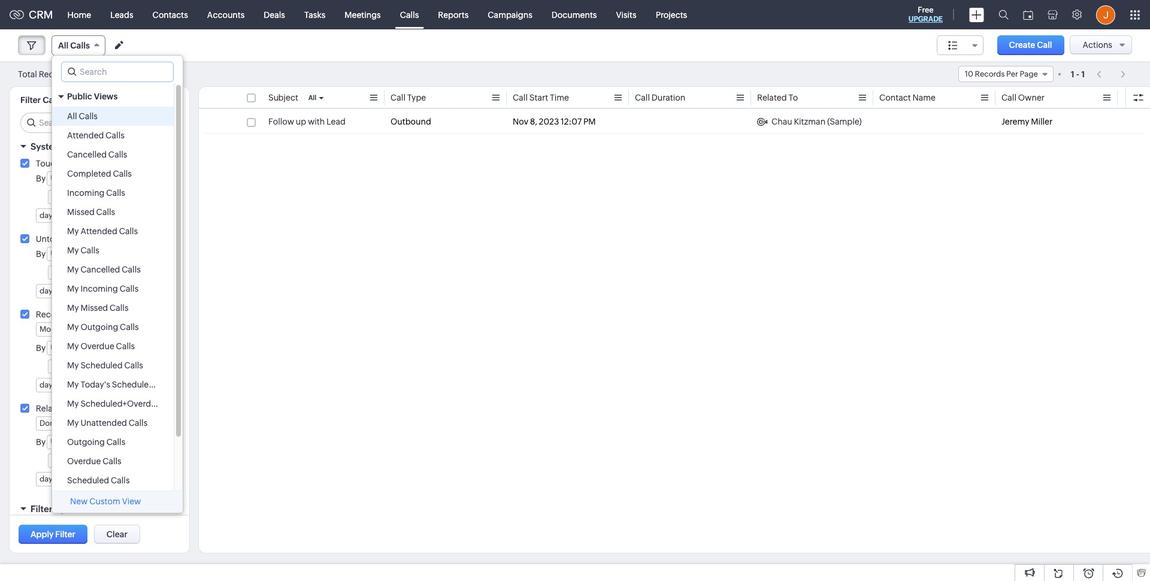 Task type: vqa. For each thing, say whether or not it's contained in the screenshot.
the bottommost the Info
no



Task type: locate. For each thing, give the bounding box(es) containing it.
my incoming calls
[[67, 284, 139, 294]]

2023
[[539, 117, 559, 126]]

calls down untouched records
[[81, 246, 99, 255]]

call left type
[[391, 93, 406, 102]]

defined
[[64, 141, 98, 152]]

& up overdue calls
[[68, 437, 74, 446]]

& for records
[[68, 437, 74, 446]]

0 vertical spatial user & system field
[[47, 247, 170, 261]]

0 vertical spatial scheduled
[[81, 361, 123, 370]]

1 horizontal spatial related
[[757, 93, 787, 102]]

1 vertical spatial outgoing
[[67, 437, 105, 447]]

documents link
[[542, 0, 607, 29]]

my up the done field on the left bottom of page
[[67, 399, 79, 409]]

days up the filter by fields
[[40, 474, 56, 483]]

my left today's
[[67, 380, 79, 389]]

1 vertical spatial by user & system
[[36, 343, 103, 353]]

related for related to
[[757, 93, 787, 102]]

campaigns link
[[478, 0, 542, 29]]

attended down missed calls
[[81, 226, 117, 236]]

filter for filter by fields
[[31, 504, 52, 514]]

1 my from the top
[[67, 226, 79, 236]]

by down modified
[[36, 343, 46, 353]]

missed calls
[[67, 207, 115, 217]]

2 horizontal spatial 1
[[1081, 69, 1085, 79]]

system defined filters
[[31, 141, 127, 152]]

0 vertical spatial all calls
[[58, 41, 90, 50]]

related
[[757, 93, 787, 102], [36, 404, 66, 413]]

3 days field from the top
[[36, 378, 84, 392]]

overdue
[[81, 341, 114, 351], [67, 456, 101, 466]]

& down untouched records
[[68, 249, 74, 258]]

4 days from the top
[[40, 474, 56, 483]]

contacts
[[153, 10, 188, 19]]

1 vertical spatial &
[[68, 343, 74, 352]]

kitzman
[[794, 117, 826, 126]]

overdue down modified field
[[81, 341, 114, 351]]

search text field up system defined filters dropdown button
[[21, 113, 180, 132]]

filter right apply
[[55, 530, 75, 539]]

None text field
[[112, 190, 133, 204], [112, 454, 133, 467], [112, 190, 133, 204], [112, 454, 133, 467]]

days up done
[[40, 380, 56, 389]]

search element
[[991, 0, 1016, 29]]

1 vertical spatial cancelled
[[81, 265, 120, 274]]

1 right "-"
[[1081, 69, 1085, 79]]

2 vertical spatial &
[[68, 437, 74, 446]]

3 my from the top
[[67, 265, 79, 274]]

call
[[1037, 40, 1052, 50], [391, 93, 406, 102], [513, 93, 528, 102], [635, 93, 650, 102], [1002, 93, 1017, 102]]

completed
[[67, 169, 111, 179]]

5 my from the top
[[67, 303, 79, 313]]

reports link
[[428, 0, 478, 29]]

filter down total
[[20, 95, 41, 105]]

Done field
[[36, 416, 170, 431]]

calls down home
[[70, 41, 90, 50]]

1 by user & system from the top
[[36, 249, 103, 259]]

outgoing up overdue calls
[[67, 437, 105, 447]]

all down by in the top left of the page
[[67, 111, 77, 121]]

scheduled down my overdue calls
[[81, 361, 123, 370]]

system defined filters button
[[10, 136, 189, 157]]

user down touched
[[50, 174, 67, 183]]

option
[[52, 490, 174, 509]]

2 vertical spatial filter
[[55, 530, 75, 539]]

8 my from the top
[[67, 361, 79, 370]]

11 my from the top
[[67, 418, 79, 428]]

by for first user & system field
[[36, 249, 46, 259]]

outgoing calls
[[67, 437, 125, 447]]

calls left reports
[[400, 10, 419, 19]]

by down touched
[[36, 174, 46, 183]]

1 up public
[[73, 70, 76, 79]]

None text field
[[112, 266, 133, 279], [112, 360, 133, 373], [112, 266, 133, 279], [112, 360, 133, 373]]

& down modified
[[68, 343, 74, 352]]

1 days field from the top
[[36, 208, 84, 223]]

calls up my scheduled calls
[[116, 341, 135, 351]]

related left to
[[757, 93, 787, 102]]

name
[[913, 93, 936, 102]]

9 my from the top
[[67, 380, 79, 389]]

user down modified
[[50, 343, 67, 352]]

my up my calls
[[67, 226, 79, 236]]

outgoing down my missed calls
[[81, 322, 118, 332]]

3 by user & system from the top
[[36, 437, 103, 447]]

0 vertical spatial &
[[68, 249, 74, 258]]

calls
[[400, 10, 419, 19], [70, 41, 90, 50], [43, 95, 62, 105], [79, 111, 98, 121], [106, 131, 124, 140], [108, 150, 127, 159], [113, 169, 132, 179], [106, 188, 125, 198], [96, 207, 115, 217], [119, 226, 138, 236], [81, 246, 99, 255], [122, 265, 141, 274], [120, 284, 139, 294], [110, 303, 129, 313], [120, 322, 139, 332], [116, 341, 135, 351], [124, 361, 143, 370], [156, 380, 175, 389], [162, 399, 181, 409], [129, 418, 148, 428], [106, 437, 125, 447], [103, 456, 121, 466], [111, 476, 130, 485]]

by user & system down modified
[[36, 343, 103, 353]]

tasks link
[[295, 0, 335, 29]]

my for my attended calls
[[67, 226, 79, 236]]

0 vertical spatial cancelled
[[67, 150, 107, 159]]

3 & from the top
[[68, 437, 74, 446]]

3 user & system field from the top
[[47, 435, 170, 449]]

filter up apply
[[31, 504, 52, 514]]

public views button
[[52, 86, 174, 107]]

1 vertical spatial all calls
[[67, 111, 98, 121]]

call for call start time
[[513, 93, 528, 102]]

search text field up 'public views' dropdown button
[[62, 62, 173, 81]]

outgoing
[[81, 322, 118, 332], [67, 437, 105, 447]]

10 Records Per Page field
[[958, 66, 1054, 82]]

accounts
[[207, 10, 245, 19]]

missed down my incoming calls
[[81, 303, 108, 313]]

records for 10
[[975, 69, 1005, 78]]

6 my from the top
[[67, 322, 79, 332]]

chau kitzman (sample)
[[772, 117, 862, 126]]

1 & from the top
[[68, 249, 74, 258]]

missed
[[67, 207, 95, 217], [81, 303, 108, 313]]

calls up my incoming calls
[[122, 265, 141, 274]]

User & System field
[[47, 247, 170, 261], [47, 341, 170, 355], [47, 435, 170, 449]]

0 vertical spatial filter
[[20, 95, 41, 105]]

1 vertical spatial related
[[36, 404, 66, 413]]

1 vertical spatial search text field
[[21, 113, 180, 132]]

user & system field up my cancelled calls
[[47, 247, 170, 261]]

my missed calls
[[67, 303, 129, 313]]

filter inside apply filter button
[[55, 530, 75, 539]]

1 for total records 1
[[73, 70, 76, 79]]

system inside dropdown button
[[31, 141, 62, 152]]

attended up defined
[[67, 131, 104, 140]]

2 by user & system from the top
[[36, 343, 103, 353]]

0 vertical spatial by user & system
[[36, 249, 103, 259]]

my down untouched records
[[67, 246, 79, 255]]

record
[[36, 310, 64, 319]]

days field up the new
[[36, 472, 84, 486]]

completed calls
[[67, 169, 132, 179]]

new custom view
[[70, 497, 141, 506]]

attended
[[67, 131, 104, 140], [81, 226, 117, 236]]

new
[[70, 497, 88, 506]]

overdue down outgoing calls
[[67, 456, 101, 466]]

duration
[[652, 93, 685, 102]]

days field up the untouched
[[36, 208, 84, 223]]

filter inside filter by fields dropdown button
[[31, 504, 52, 514]]

scheduled calls
[[67, 476, 130, 485]]

action up 'my unattended calls'
[[101, 404, 127, 413]]

jeremy
[[1002, 117, 1029, 126]]

0 vertical spatial action
[[66, 310, 91, 319]]

7 my from the top
[[67, 341, 79, 351]]

per
[[1006, 69, 1018, 78]]

0 vertical spatial overdue
[[81, 341, 114, 351]]

1 user & system field from the top
[[47, 247, 170, 261]]

call right create
[[1037, 40, 1052, 50]]

calls inside 'field'
[[70, 41, 90, 50]]

projects
[[656, 10, 687, 19]]

my right record
[[67, 303, 79, 313]]

call for call type
[[391, 93, 406, 102]]

4 user from the top
[[50, 437, 67, 446]]

by user & system down untouched records
[[36, 249, 103, 259]]

1 horizontal spatial 1
[[1071, 69, 1075, 79]]

user down the untouched
[[50, 249, 67, 258]]

contact name
[[879, 93, 936, 102]]

clear
[[106, 530, 127, 539]]

all calls down home
[[58, 41, 90, 50]]

my down my calls
[[67, 265, 79, 274]]

by down the untouched
[[36, 249, 46, 259]]

free
[[918, 5, 934, 14]]

Search text field
[[62, 62, 173, 81], [21, 113, 180, 132]]

start
[[529, 93, 548, 102]]

0 vertical spatial attended
[[67, 131, 104, 140]]

my scheduled+overdue calls for today
[[67, 399, 219, 409]]

2 vertical spatial all
[[67, 111, 77, 121]]

cancelled calls
[[67, 150, 127, 159]]

all up total records 1
[[58, 41, 68, 50]]

2 user & system field from the top
[[47, 341, 170, 355]]

user & system field up my scheduled calls
[[47, 341, 170, 355]]

my down "related records action" on the left of the page
[[67, 418, 79, 428]]

records for total
[[39, 69, 71, 79]]

calls down my cancelled calls
[[120, 284, 139, 294]]

attended calls option
[[52, 126, 174, 145]]

0 vertical spatial related
[[757, 93, 787, 102]]

1 vertical spatial filter
[[31, 504, 52, 514]]

0 horizontal spatial related
[[36, 404, 66, 413]]

days field
[[36, 208, 84, 223], [36, 284, 84, 298], [36, 378, 84, 392], [36, 472, 84, 486]]

scheduled down overdue calls
[[67, 476, 109, 485]]

miller
[[1031, 117, 1053, 126]]

10 my from the top
[[67, 399, 79, 409]]

new custom view link
[[52, 491, 183, 513]]

1 vertical spatial action
[[101, 404, 127, 413]]

1 user from the top
[[50, 174, 67, 183]]

days field up record action
[[36, 284, 84, 298]]

1 inside total records 1
[[73, 70, 76, 79]]

1
[[1071, 69, 1075, 79], [1081, 69, 1085, 79], [73, 70, 76, 79]]

action up modified
[[66, 310, 91, 319]]

related up done
[[36, 404, 66, 413]]

my
[[67, 226, 79, 236], [67, 246, 79, 255], [67, 265, 79, 274], [67, 284, 79, 294], [67, 303, 79, 313], [67, 322, 79, 332], [67, 341, 79, 351], [67, 361, 79, 370], [67, 380, 79, 389], [67, 399, 79, 409], [67, 418, 79, 428]]

system down untouched records
[[76, 249, 103, 258]]

user & system field for action
[[47, 341, 170, 355]]

meetings
[[345, 10, 381, 19]]

2 vertical spatial by user & system
[[36, 437, 103, 447]]

view
[[122, 497, 141, 506]]

user for user field
[[50, 174, 67, 183]]

follow
[[268, 117, 294, 126]]

my for my incoming calls
[[67, 284, 79, 294]]

for
[[183, 399, 194, 409]]

8,
[[530, 117, 537, 126]]

days up the untouched
[[40, 211, 56, 220]]

visits link
[[607, 0, 646, 29]]

0 horizontal spatial 1
[[73, 70, 76, 79]]

records up completed
[[72, 159, 104, 168]]

all calls down public
[[67, 111, 98, 121]]

attended inside attended calls option
[[67, 131, 104, 140]]

scheduled up the "my scheduled+overdue calls for today"
[[112, 380, 154, 389]]

1 vertical spatial user & system field
[[47, 341, 170, 355]]

by user & system down done
[[36, 437, 103, 447]]

records inside field
[[975, 69, 1005, 78]]

by down done
[[36, 437, 46, 447]]

days field up "related records action" on the left of the page
[[36, 378, 84, 392]]

my for my calls
[[67, 246, 79, 255]]

incoming
[[67, 188, 105, 198], [81, 284, 118, 294]]

actions
[[1083, 40, 1112, 50]]

modified
[[40, 325, 72, 334]]

user inside by user
[[50, 174, 67, 183]]

my for my overdue calls
[[67, 341, 79, 351]]

call left duration
[[635, 93, 650, 102]]

call left owner
[[1002, 93, 1017, 102]]

by inside dropdown button
[[54, 504, 65, 514]]

my down record action
[[67, 322, 79, 332]]

User field
[[47, 171, 170, 186]]

my up record action
[[67, 284, 79, 294]]

system up touched
[[31, 141, 62, 152]]

visits
[[616, 10, 637, 19]]

4 my from the top
[[67, 284, 79, 294]]

call left start
[[513, 93, 528, 102]]

navigation
[[1091, 65, 1132, 83]]

calls up my overdue calls
[[120, 322, 139, 332]]

2 days field from the top
[[36, 284, 84, 298]]

my down my overdue calls
[[67, 361, 79, 370]]

incoming up my missed calls
[[81, 284, 118, 294]]

calls up scheduled calls
[[103, 456, 121, 466]]

2 & from the top
[[68, 343, 74, 352]]

my cancelled calls
[[67, 265, 141, 274]]

related records action
[[36, 404, 127, 413]]

user
[[50, 174, 67, 183], [50, 249, 67, 258], [50, 343, 67, 352], [50, 437, 67, 446]]

calls up 'my outgoing calls'
[[110, 303, 129, 313]]

my for my missed calls
[[67, 303, 79, 313]]

missed down incoming calls
[[67, 207, 95, 217]]

1 left "-"
[[1071, 69, 1075, 79]]

contacts link
[[143, 0, 198, 29]]

2 my from the top
[[67, 246, 79, 255]]

1 horizontal spatial action
[[101, 404, 127, 413]]

by user & system for action
[[36, 343, 103, 353]]

days
[[40, 211, 56, 220], [40, 286, 56, 295], [40, 380, 56, 389], [40, 474, 56, 483]]

by
[[36, 174, 46, 183], [36, 249, 46, 259], [36, 343, 46, 353], [36, 437, 46, 447], [54, 504, 65, 514]]

nov
[[513, 117, 528, 126]]

create call
[[1009, 40, 1052, 50]]

None field
[[937, 35, 983, 55], [48, 190, 108, 204], [48, 265, 108, 280], [48, 359, 108, 374], [48, 453, 108, 468], [48, 190, 108, 204], [48, 265, 108, 280], [48, 359, 108, 374], [48, 453, 108, 468]]

my down modified
[[67, 341, 79, 351]]

incoming down completed
[[67, 188, 105, 198]]

records up my calls
[[81, 234, 113, 244]]

calls up 'my today's scheduled calls'
[[124, 361, 143, 370]]

user down done
[[50, 437, 67, 446]]

by for records's user & system field
[[36, 437, 46, 447]]

2 user from the top
[[50, 249, 67, 258]]

filter for filter calls by
[[20, 95, 41, 105]]

by left fields
[[54, 504, 65, 514]]

2 vertical spatial user & system field
[[47, 435, 170, 449]]

leads
[[110, 10, 133, 19]]

records up filter calls by
[[39, 69, 71, 79]]

all calls option
[[52, 107, 174, 126]]

system
[[31, 141, 62, 152], [76, 249, 103, 258], [76, 343, 103, 352], [76, 437, 103, 446]]

0 vertical spatial all
[[58, 41, 68, 50]]

my for my cancelled calls
[[67, 265, 79, 274]]

records right 10
[[975, 69, 1005, 78]]

3 user from the top
[[50, 343, 67, 352]]

public views region
[[52, 107, 219, 548]]



Task type: describe. For each thing, give the bounding box(es) containing it.
calls down the "my scheduled+overdue calls for today"
[[129, 418, 148, 428]]

reports
[[438, 10, 469, 19]]

upgrade
[[909, 15, 943, 23]]

total
[[18, 69, 37, 79]]

lead
[[327, 117, 346, 126]]

with
[[308, 117, 325, 126]]

filter by fields
[[31, 504, 93, 514]]

touched records
[[36, 159, 104, 168]]

call type
[[391, 93, 426, 102]]

my unattended calls
[[67, 418, 148, 428]]

calls up new custom view link
[[111, 476, 130, 485]]

page
[[1020, 69, 1038, 78]]

all calls inside option
[[67, 111, 98, 121]]

call start time
[[513, 93, 569, 102]]

create menu element
[[962, 0, 991, 29]]

my scheduled calls
[[67, 361, 143, 370]]

crm link
[[10, 8, 53, 21]]

10
[[965, 69, 973, 78]]

user for user & system field for action
[[50, 343, 67, 352]]

pm
[[583, 117, 596, 126]]

my for my today's scheduled calls
[[67, 380, 79, 389]]

outbound
[[391, 117, 431, 126]]

(sample)
[[827, 117, 862, 126]]

my for my scheduled calls
[[67, 361, 79, 370]]

campaigns
[[488, 10, 532, 19]]

calls down 'public views'
[[79, 111, 98, 121]]

my overdue calls
[[67, 341, 135, 351]]

Modified field
[[36, 322, 170, 337]]

attended calls
[[67, 131, 124, 140]]

projects link
[[646, 0, 697, 29]]

related to
[[757, 93, 798, 102]]

profile element
[[1089, 0, 1123, 29]]

apply filter button
[[19, 525, 87, 544]]

follow up with lead
[[268, 117, 346, 126]]

to
[[789, 93, 798, 102]]

record action
[[36, 310, 91, 319]]

chau
[[772, 117, 792, 126]]

1 vertical spatial attended
[[81, 226, 117, 236]]

jeremy miller
[[1002, 117, 1053, 126]]

2 days from the top
[[40, 286, 56, 295]]

call owner
[[1002, 93, 1045, 102]]

deals
[[264, 10, 285, 19]]

0 horizontal spatial action
[[66, 310, 91, 319]]

my today's scheduled calls
[[67, 380, 175, 389]]

related for related records action
[[36, 404, 66, 413]]

contact
[[879, 93, 911, 102]]

tasks
[[304, 10, 325, 19]]

1 vertical spatial scheduled
[[112, 380, 154, 389]]

by user
[[36, 174, 67, 183]]

my calls
[[67, 246, 99, 255]]

calendar image
[[1023, 10, 1033, 19]]

touched
[[36, 159, 70, 168]]

-
[[1076, 69, 1080, 79]]

user for records's user & system field
[[50, 437, 67, 446]]

views
[[94, 92, 118, 101]]

done
[[40, 419, 59, 428]]

deals link
[[254, 0, 295, 29]]

system down modified field
[[76, 343, 103, 352]]

owner
[[1018, 93, 1045, 102]]

all calls inside 'field'
[[58, 41, 90, 50]]

calls down 'my unattended calls'
[[106, 437, 125, 447]]

call duration
[[635, 93, 685, 102]]

records for related
[[67, 404, 99, 413]]

calls up the "my scheduled+overdue calls for today"
[[156, 380, 175, 389]]

calls up filters at the top left of page
[[106, 131, 124, 140]]

filter by fields button
[[10, 498, 189, 519]]

scheduled+overdue
[[81, 399, 161, 409]]

fields
[[67, 504, 93, 514]]

by for user & system field for action
[[36, 343, 46, 353]]

calls up my attended calls
[[96, 207, 115, 217]]

& for action
[[68, 343, 74, 352]]

nov 8, 2023 12:07 pm
[[513, 117, 596, 126]]

all inside 'field'
[[58, 41, 68, 50]]

All Calls field
[[52, 35, 105, 56]]

today
[[196, 399, 219, 409]]

public views
[[67, 92, 118, 101]]

0 vertical spatial outgoing
[[81, 322, 118, 332]]

system up overdue calls
[[76, 437, 103, 446]]

public
[[67, 92, 92, 101]]

unattended
[[81, 418, 127, 428]]

my for my scheduled+overdue calls for today
[[67, 399, 79, 409]]

1 vertical spatial missed
[[81, 303, 108, 313]]

1 vertical spatial incoming
[[81, 284, 118, 294]]

call inside button
[[1037, 40, 1052, 50]]

user & system field for records
[[47, 435, 170, 449]]

1 vertical spatial all
[[308, 94, 316, 101]]

0 vertical spatial missed
[[67, 207, 95, 217]]

4 days field from the top
[[36, 472, 84, 486]]

my for my unattended calls
[[67, 418, 79, 428]]

create call button
[[997, 35, 1064, 55]]

user for first user & system field
[[50, 249, 67, 258]]

calls left by in the top left of the page
[[43, 95, 62, 105]]

all inside option
[[67, 111, 77, 121]]

untouched records
[[36, 234, 113, 244]]

create
[[1009, 40, 1035, 50]]

today's
[[81, 380, 110, 389]]

calls left for
[[162, 399, 181, 409]]

call for call duration
[[635, 93, 650, 102]]

3 days from the top
[[40, 380, 56, 389]]

my for my outgoing calls
[[67, 322, 79, 332]]

records for touched
[[72, 159, 104, 168]]

1 days from the top
[[40, 211, 56, 220]]

type
[[407, 93, 426, 102]]

records for untouched
[[81, 234, 113, 244]]

by user & system for records
[[36, 437, 103, 447]]

my outgoing calls
[[67, 322, 139, 332]]

call for call owner
[[1002, 93, 1017, 102]]

12:07
[[561, 117, 582, 126]]

home
[[67, 10, 91, 19]]

profile image
[[1096, 5, 1115, 24]]

create menu image
[[969, 7, 984, 22]]

by for user field
[[36, 174, 46, 183]]

calls up my cancelled calls
[[119, 226, 138, 236]]

meetings link
[[335, 0, 390, 29]]

calls down user field
[[106, 188, 125, 198]]

1 for 1 - 1
[[1081, 69, 1085, 79]]

1 vertical spatial overdue
[[67, 456, 101, 466]]

untouched
[[36, 234, 80, 244]]

free upgrade
[[909, 5, 943, 23]]

calls link
[[390, 0, 428, 29]]

by
[[64, 95, 74, 105]]

custom
[[89, 497, 120, 506]]

2 vertical spatial scheduled
[[67, 476, 109, 485]]

leads link
[[101, 0, 143, 29]]

accounts link
[[198, 0, 254, 29]]

apply filter
[[31, 530, 75, 539]]

up
[[296, 117, 306, 126]]

0 vertical spatial search text field
[[62, 62, 173, 81]]

time
[[550, 93, 569, 102]]

search image
[[999, 10, 1009, 20]]

crm
[[29, 8, 53, 21]]

filters
[[100, 141, 127, 152]]

apply
[[31, 530, 54, 539]]

none field size
[[937, 35, 983, 55]]

calls down filters at the top left of page
[[113, 169, 132, 179]]

overdue calls
[[67, 456, 121, 466]]

size image
[[948, 40, 958, 51]]

0 vertical spatial incoming
[[67, 188, 105, 198]]

calls down attended calls option
[[108, 150, 127, 159]]

my attended calls
[[67, 226, 138, 236]]



